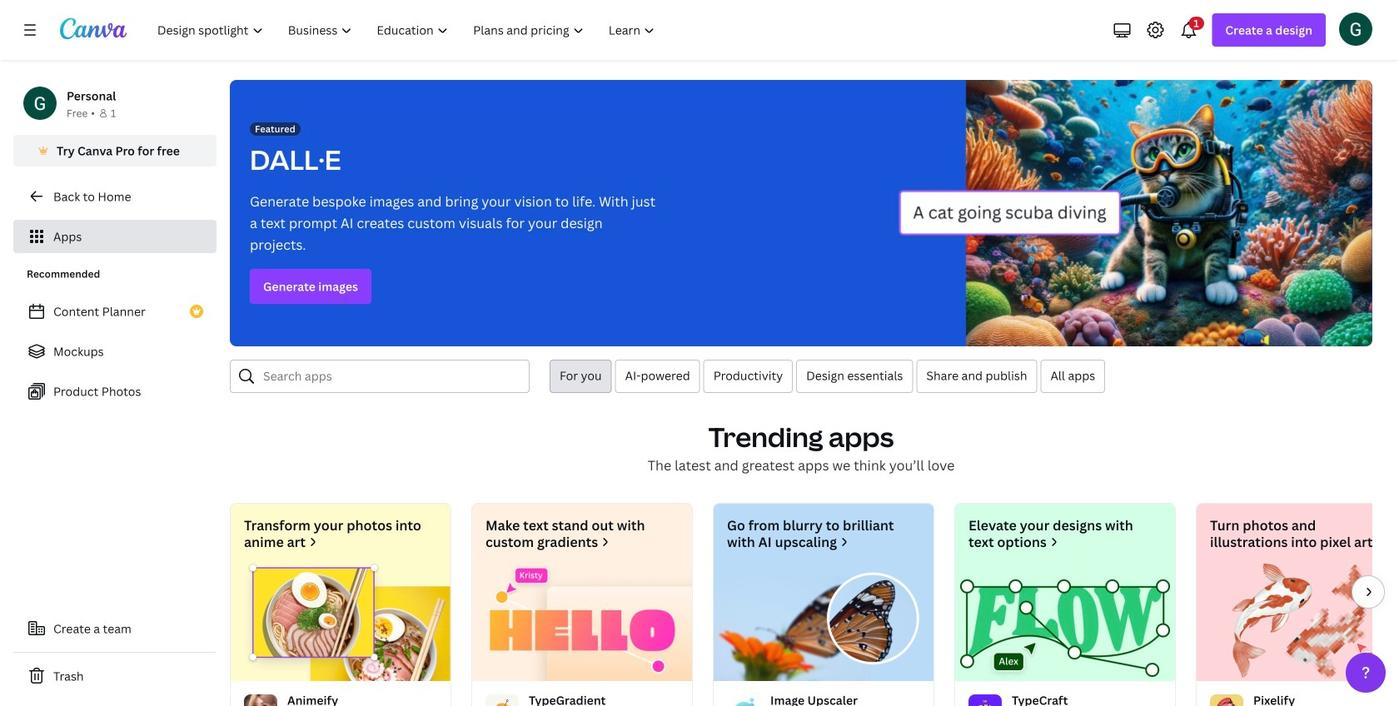 Task type: vqa. For each thing, say whether or not it's contained in the screenshot.
Greg Robinson icon
yes



Task type: describe. For each thing, give the bounding box(es) containing it.
top level navigation element
[[147, 13, 669, 47]]

an image with a cursor next to a text box containing the prompt "a cat going scuba diving" to generate an image. the generated image of a cat doing scuba diving is behind the text box. image
[[899, 80, 1373, 346]]

typecraft image
[[955, 564, 1175, 681]]

image upscaler image
[[714, 564, 934, 681]]

pixelify image
[[1197, 564, 1399, 681]]

typegradient image
[[472, 564, 692, 681]]



Task type: locate. For each thing, give the bounding box(es) containing it.
Input field to search for apps search field
[[263, 361, 519, 392]]

animeify image
[[231, 564, 451, 681]]

list
[[13, 295, 217, 408]]

greg robinson image
[[1339, 12, 1373, 46]]



